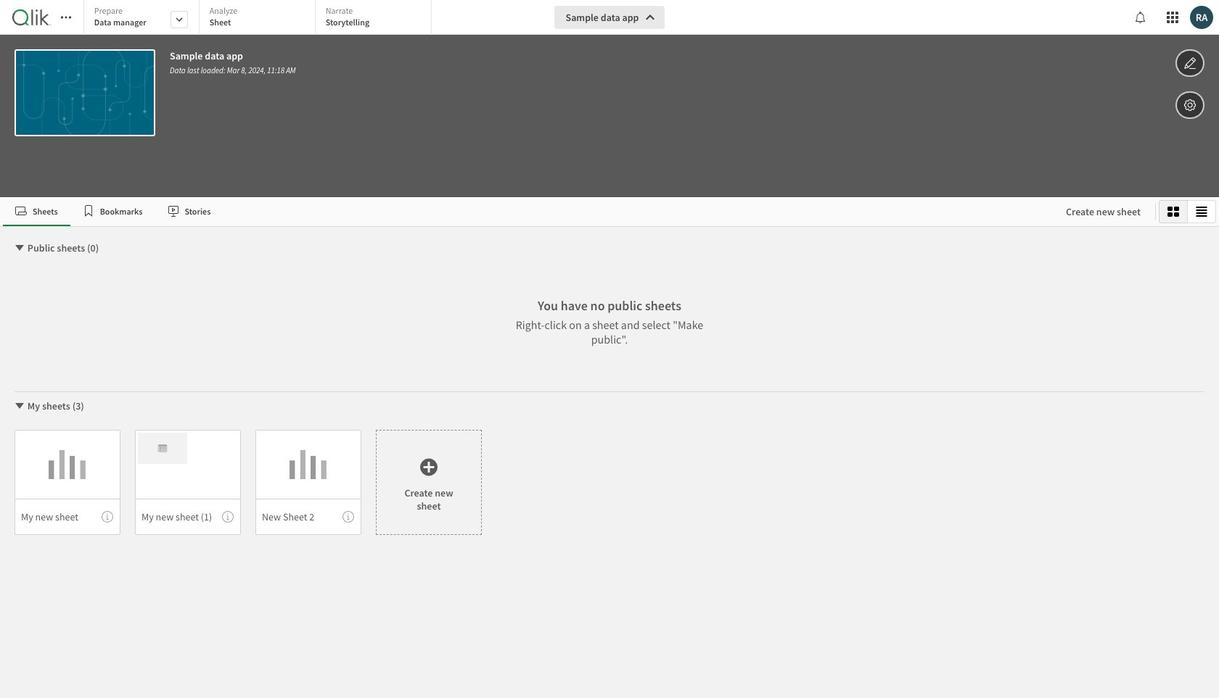 Task type: locate. For each thing, give the bounding box(es) containing it.
1 horizontal spatial tooltip
[[222, 512, 234, 523]]

1 menu item from the left
[[15, 499, 120, 536]]

2 tooltip from the left
[[222, 512, 234, 523]]

application
[[0, 0, 1219, 699]]

menu item for new sheet 2 sheet is selected. press the spacebar or enter key to open new sheet 2 sheet. use the right and left arrow keys to navigate. element
[[255, 499, 361, 536]]

tooltip for menu item corresponding to the my new sheet sheet is selected. press the spacebar or enter key to open my new sheet sheet. use the right and left arrow keys to navigate. element at bottom left
[[102, 512, 113, 523]]

0 horizontal spatial menu item
[[15, 499, 120, 536]]

tooltip inside the my new sheet sheet is selected. press the spacebar or enter key to open my new sheet sheet. use the right and left arrow keys to navigate. element
[[102, 512, 113, 523]]

0 vertical spatial collapse image
[[14, 242, 25, 254]]

my new sheet (1) sheet is selected. press the spacebar or enter key to open my new sheet (1) sheet. use the right and left arrow keys to navigate. element
[[135, 430, 241, 536]]

1 horizontal spatial menu item
[[135, 499, 241, 536]]

collapse image
[[14, 242, 25, 254], [14, 401, 25, 412]]

menu item
[[15, 499, 120, 536], [135, 499, 241, 536], [255, 499, 361, 536]]

2 horizontal spatial tooltip
[[343, 512, 354, 523]]

0 horizontal spatial tooltip
[[102, 512, 113, 523]]

2 horizontal spatial menu item
[[255, 499, 361, 536]]

tooltip
[[102, 512, 113, 523], [222, 512, 234, 523], [343, 512, 354, 523]]

2 menu item from the left
[[135, 499, 241, 536]]

group
[[1159, 200, 1217, 224]]

toolbar
[[0, 0, 1219, 197]]

tooltip inside new sheet 2 sheet is selected. press the spacebar or enter key to open new sheet 2 sheet. use the right and left arrow keys to navigate. element
[[343, 512, 354, 523]]

tooltip for new sheet 2 sheet is selected. press the spacebar or enter key to open new sheet 2 sheet. use the right and left arrow keys to navigate. element's menu item
[[343, 512, 354, 523]]

1 vertical spatial collapse image
[[14, 401, 25, 412]]

3 tooltip from the left
[[343, 512, 354, 523]]

3 menu item from the left
[[255, 499, 361, 536]]

1 tooltip from the left
[[102, 512, 113, 523]]

tooltip inside my new sheet (1) sheet is selected. press the spacebar or enter key to open my new sheet (1) sheet. use the right and left arrow keys to navigate. element
[[222, 512, 234, 523]]

edit image
[[1184, 54, 1197, 72]]

0 vertical spatial tab list
[[83, 0, 437, 36]]

tab list
[[83, 0, 437, 36], [3, 197, 1052, 226]]

new sheet 2 sheet is selected. press the spacebar or enter key to open new sheet 2 sheet. use the right and left arrow keys to navigate. element
[[255, 430, 361, 536]]

menu item for the my new sheet sheet is selected. press the spacebar or enter key to open my new sheet sheet. use the right and left arrow keys to navigate. element at bottom left
[[15, 499, 120, 536]]



Task type: describe. For each thing, give the bounding box(es) containing it.
grid view image
[[1168, 206, 1179, 218]]

list view image
[[1196, 206, 1208, 218]]

1 collapse image from the top
[[14, 242, 25, 254]]

tooltip for my new sheet (1) sheet is selected. press the spacebar or enter key to open my new sheet (1) sheet. use the right and left arrow keys to navigate. element menu item
[[222, 512, 234, 523]]

app options image
[[1184, 97, 1197, 114]]

1 vertical spatial tab list
[[3, 197, 1052, 226]]

menu item for my new sheet (1) sheet is selected. press the spacebar or enter key to open my new sheet (1) sheet. use the right and left arrow keys to navigate. element
[[135, 499, 241, 536]]

2 collapse image from the top
[[14, 401, 25, 412]]

my new sheet sheet is selected. press the spacebar or enter key to open my new sheet sheet. use the right and left arrow keys to navigate. element
[[15, 430, 120, 536]]



